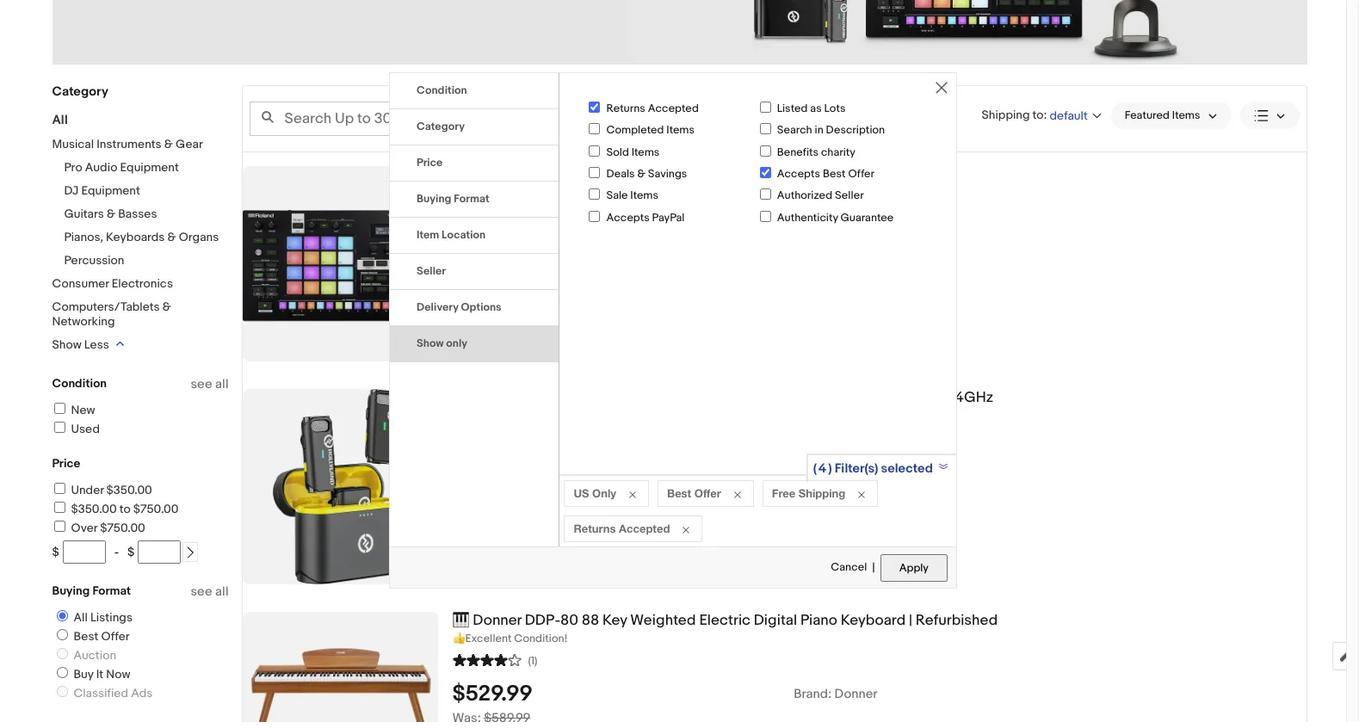 Task type: describe. For each thing, give the bounding box(es) containing it.
$350.00 to $750.00 checkbox
[[54, 502, 65, 513]]

656ft
[[904, 389, 940, 406]]

$527.99
[[452, 197, 531, 224]]

used link
[[51, 422, 100, 436]]

sold items
[[606, 145, 660, 159]]

basses
[[118, 207, 157, 221]]

guarantee
[[841, 211, 894, 225]]

wireless
[[570, 389, 628, 406]]

keyboards
[[106, 230, 165, 244]]

consumer
[[52, 276, 109, 291]]

pianos, keyboards & organs link
[[64, 230, 219, 244]]

items for completed items
[[667, 123, 695, 137]]

under $350.00 link
[[51, 483, 152, 498]]

m1
[[550, 389, 567, 406]]

tab list containing condition
[[390, 73, 559, 362]]

🎹
[[452, 612, 470, 629]]

less
[[84, 337, 109, 352]]

us
[[574, 486, 589, 500]]

🎹 donner ddp-80 88 key weighted electric digital piano keyboard | refurbished link
[[452, 612, 1306, 630]]

guitars
[[64, 207, 104, 221]]

see for condition
[[191, 376, 212, 393]]

audio
[[85, 160, 117, 175]]

authenticity
[[777, 211, 838, 225]]

brand: roland
[[794, 226, 875, 243]]

organs
[[179, 230, 219, 244]]

1 vertical spatial returns
[[574, 522, 616, 535]]

all for condition
[[215, 376, 229, 393]]

listed as lots
[[777, 101, 846, 115]]

top rated plus
[[809, 202, 895, 218]]

New checkbox
[[54, 403, 65, 414]]

location
[[442, 228, 486, 242]]

pro
[[64, 160, 82, 175]]

roland verselab mv-1 production studio refurbished link
[[452, 166, 1306, 184]]

keyboard
[[841, 612, 906, 629]]

delivery options
[[417, 300, 502, 314]]

brand: for brand: donner
[[794, 686, 832, 702]]

authorized
[[777, 189, 833, 203]]

buy it now
[[74, 667, 130, 682]]

new
[[71, 403, 95, 418]]

percussion
[[64, 253, 124, 268]]

2 ebay refurbished from the top
[[470, 452, 567, 466]]

0 vertical spatial $750.00
[[133, 502, 179, 517]]

2 vertical spatial offer
[[101, 629, 130, 644]]

Listed as Lots checkbox
[[760, 101, 771, 113]]

1 ebay refurbished from the top
[[470, 249, 567, 263]]

buy
[[74, 667, 94, 682]]

0 vertical spatial returns accepted
[[606, 101, 699, 115]]

all for all musical instruments & gear pro audio equipment dj equipment guitars & basses pianos, keyboards & organs percussion consumer electronics computers/tablets & networking show less
[[52, 112, 68, 128]]

over $750.00 link
[[51, 521, 145, 535]]

🎹 donner ddp-80 88 key weighted electric digital piano keyboard | refurbished 👍excellent condition!
[[452, 612, 998, 645]]

cancellation
[[815, 389, 900, 406]]

under
[[71, 483, 104, 498]]

ddp-
[[525, 612, 560, 629]]

Minimum Value text field
[[63, 541, 106, 564]]

studio
[[677, 166, 721, 183]]

new link
[[51, 403, 95, 418]]

|
[[909, 612, 912, 629]]

computers/tablets
[[52, 300, 160, 314]]

authorized seller
[[777, 189, 864, 203]]

$350.00 to $750.00
[[71, 502, 179, 517]]

1 horizontal spatial best
[[667, 486, 691, 500]]

🎹 donner ddp-80 88 key weighted electric digital piano keyboard | refurbished image
[[242, 612, 438, 722]]

(1)
[[528, 654, 538, 668]]

1 vertical spatial condition
[[52, 376, 107, 391]]

refurbished down watching
[[500, 249, 567, 263]]

refurbished up authorized seller checkbox
[[724, 166, 807, 183]]

see all for buying format
[[191, 584, 229, 600]]

gear
[[176, 137, 203, 152]]

donner for brand:
[[835, 686, 878, 702]]

dj
[[64, 183, 79, 198]]

classified ads link
[[49, 686, 156, 701]]

[object undefined] image
[[794, 202, 895, 218]]

2 ebay from the top
[[470, 452, 497, 466]]

1
[[592, 166, 597, 183]]

noise
[[773, 389, 812, 406]]

0 vertical spatial equipment
[[120, 160, 179, 175]]

All Listings radio
[[56, 610, 68, 622]]

Authorized Seller checkbox
[[760, 189, 771, 200]]

0 vertical spatial category
[[52, 84, 108, 100]]

Sale Items checkbox
[[589, 189, 600, 200]]

Apply submit
[[880, 554, 948, 582]]

Over $750.00 checkbox
[[54, 521, 65, 532]]

see for buying format
[[191, 584, 212, 600]]

in
[[815, 123, 824, 137]]

classified ads
[[74, 686, 153, 701]]

0 vertical spatial returns
[[606, 101, 645, 115]]

computers/tablets & networking link
[[52, 300, 171, 329]]

electric
[[699, 612, 751, 629]]

best offer link
[[49, 629, 133, 644]]

lots
[[824, 101, 846, 115]]

buying format inside 'tab list'
[[417, 192, 489, 206]]

0 vertical spatial $350.00
[[106, 483, 152, 498]]

1 vertical spatial returns accepted
[[574, 522, 670, 535]]

hollyland lark m1 wireless lavalier microphone, noise cancellation 656ft 2.4ghz link
[[452, 389, 1306, 407]]

free shipping
[[772, 486, 845, 500]]

rated
[[833, 202, 868, 218]]

& left gear
[[164, 137, 173, 152]]

Used checkbox
[[54, 422, 65, 433]]

weighted
[[630, 612, 696, 629]]

1 horizontal spatial best offer
[[667, 486, 721, 500]]

sale items
[[606, 189, 659, 203]]

Returns Accepted checkbox
[[589, 101, 600, 113]]

submit price range image
[[184, 547, 197, 559]]

accepts best offer
[[777, 167, 875, 181]]

key
[[603, 612, 627, 629]]

see all button for buying format
[[191, 584, 229, 600]]

auction
[[74, 648, 116, 663]]

$529.99
[[452, 681, 533, 707]]

only
[[446, 336, 467, 350]]

roland verselab mv-1 production studio refurbished image
[[242, 166, 438, 362]]

1 vertical spatial roland
[[835, 226, 875, 243]]

88
[[582, 612, 599, 629]]

Under $350.00 checkbox
[[54, 483, 65, 494]]

brand: donner
[[794, 686, 878, 702]]

all for all listings
[[74, 610, 88, 625]]

1 vertical spatial $750.00
[[100, 521, 145, 535]]



Task type: locate. For each thing, give the bounding box(es) containing it.
0 horizontal spatial roland
[[452, 166, 499, 183]]

0 vertical spatial price
[[417, 156, 443, 169]]

1 vertical spatial accepted
[[619, 522, 670, 535]]

see all for condition
[[191, 376, 229, 393]]

classified
[[74, 686, 128, 701]]

0 vertical spatial see all
[[191, 376, 229, 393]]

all for buying format
[[215, 584, 229, 600]]

2 all from the top
[[215, 584, 229, 600]]

0 horizontal spatial best offer
[[74, 629, 130, 644]]

consumer electronics link
[[52, 276, 173, 291]]

1 vertical spatial items
[[632, 145, 660, 159]]

1 horizontal spatial buying format
[[417, 192, 489, 206]]

best
[[823, 167, 846, 181], [667, 486, 691, 500], [74, 629, 98, 644]]

accepts for accepts best offer
[[777, 167, 820, 181]]

1 vertical spatial all
[[74, 610, 88, 625]]

buying up all listings 'radio'
[[52, 584, 90, 598]]

brand:
[[794, 226, 832, 243], [794, 686, 832, 702]]

accepts for accepts paypal
[[606, 211, 650, 225]]

1 vertical spatial brand:
[[794, 686, 832, 702]]

1 see all button from the top
[[191, 376, 229, 393]]

digital
[[754, 612, 797, 629]]

verselab
[[502, 166, 562, 183]]

benefits
[[777, 145, 819, 159]]

Classified Ads radio
[[56, 686, 68, 697]]

returns down us only
[[574, 522, 616, 535]]

shipping
[[799, 486, 845, 500]]

price up the under $350.00 option
[[52, 456, 80, 471]]

1 vertical spatial $350.00
[[71, 502, 117, 517]]

1 horizontal spatial show
[[417, 336, 444, 350]]

1 $ from the left
[[52, 545, 59, 560]]

1 vertical spatial see
[[191, 584, 212, 600]]

buying format up 'item location'
[[417, 192, 489, 206]]

refurbished right the |
[[916, 612, 998, 629]]

& down dj equipment 'link'
[[107, 207, 115, 221]]

networking
[[52, 314, 115, 329]]

👍Excellent Condition! text field
[[452, 632, 1306, 646]]

Buy It Now radio
[[56, 667, 68, 678]]

description
[[826, 123, 885, 137]]

deals & savings
[[606, 167, 687, 181]]

1 vertical spatial category
[[417, 120, 465, 133]]

buy it now link
[[49, 667, 134, 682]]

1 vertical spatial buying
[[52, 584, 90, 598]]

condition!
[[514, 632, 568, 645]]

roland up $527.99
[[452, 166, 499, 183]]

brand: down 'piano'
[[794, 686, 832, 702]]

$ for maximum value text field at the bottom left
[[127, 545, 135, 560]]

0 vertical spatial roland
[[452, 166, 499, 183]]

1 horizontal spatial price
[[417, 156, 443, 169]]

Accepts PayPal checkbox
[[589, 211, 600, 222]]

2.4ghz
[[943, 389, 994, 406]]

accepts down sale items
[[606, 211, 650, 225]]

1 horizontal spatial all
[[74, 610, 88, 625]]

1 vertical spatial best offer
[[74, 629, 130, 644]]

all musical instruments & gear pro audio equipment dj equipment guitars & basses pianos, keyboards & organs percussion consumer electronics computers/tablets & networking show less
[[52, 112, 219, 352]]

1 vertical spatial see all
[[191, 584, 229, 600]]

2 vertical spatial best
[[74, 629, 98, 644]]

$ for minimum value text box
[[52, 545, 59, 560]]

offer left the free
[[695, 486, 721, 500]]

Best Offer radio
[[56, 629, 68, 640]]

0 vertical spatial buying format
[[417, 192, 489, 206]]

0 vertical spatial buying
[[417, 192, 451, 206]]

benefits charity
[[777, 145, 856, 159]]

1 brand: from the top
[[794, 226, 832, 243]]

0 vertical spatial all
[[52, 112, 68, 128]]

0 vertical spatial seller
[[835, 189, 864, 203]]

hollyland lark m1 wireless lavalier microphone, noise cancellation 656ft 2.4ghz image
[[273, 389, 407, 584]]

1 horizontal spatial category
[[417, 120, 465, 133]]

returns accepted down the only
[[574, 522, 670, 535]]

equipment up guitars & basses link in the left of the page
[[81, 183, 140, 198]]

1 see all from the top
[[191, 376, 229, 393]]

1 vertical spatial price
[[52, 456, 80, 471]]

1 horizontal spatial condition
[[417, 83, 467, 97]]

1 horizontal spatial offer
[[695, 486, 721, 500]]

percussion link
[[64, 253, 124, 268]]

(1) link
[[452, 651, 538, 668]]

$350.00 up to
[[106, 483, 152, 498]]

offer down listings
[[101, 629, 130, 644]]

format up location
[[454, 192, 489, 206]]

all inside 'all musical instruments & gear pro audio equipment dj equipment guitars & basses pianos, keyboards & organs percussion consumer electronics computers/tablets & networking show less'
[[52, 112, 68, 128]]

refurbished
[[724, 166, 807, 183], [500, 249, 567, 263], [500, 452, 567, 466], [916, 612, 998, 629]]

sale
[[606, 189, 628, 203]]

0 vertical spatial brand:
[[794, 226, 832, 243]]

musical instruments & gear link
[[52, 137, 203, 152]]

search in description
[[777, 123, 885, 137]]

Auction radio
[[56, 648, 68, 659]]

show down the networking
[[52, 337, 82, 352]]

show inside 'all musical instruments & gear pro audio equipment dj equipment guitars & basses pianos, keyboards & organs percussion consumer electronics computers/tablets & networking show less'
[[52, 337, 82, 352]]

refurbished down lark
[[500, 452, 567, 466]]

seller down item
[[417, 264, 446, 278]]

ebay down hollyland on the bottom
[[470, 452, 497, 466]]

2 horizontal spatial best
[[823, 167, 846, 181]]

👍excellent
[[452, 632, 512, 645]]

items up accepts paypal
[[630, 189, 659, 203]]

0 horizontal spatial offer
[[101, 629, 130, 644]]

4
[[819, 460, 827, 477]]

0 horizontal spatial $
[[52, 545, 59, 560]]

1 horizontal spatial donner
[[835, 686, 878, 702]]

0 vertical spatial best
[[823, 167, 846, 181]]

& down electronics
[[163, 300, 171, 314]]

0 vertical spatial format
[[454, 192, 489, 206]]

583
[[654, 111, 675, 126]]

category
[[52, 84, 108, 100], [417, 120, 465, 133]]

0 vertical spatial items
[[667, 123, 695, 137]]

best up auction link
[[74, 629, 98, 644]]

2 see all from the top
[[191, 584, 229, 600]]

roland verselab mv-1 production studio refurbished
[[452, 166, 807, 183]]

best right the only
[[667, 486, 691, 500]]

1 all from the top
[[215, 376, 229, 393]]

deals
[[606, 167, 635, 181]]

1 vertical spatial ebay refurbished
[[470, 452, 567, 466]]

1 horizontal spatial format
[[454, 192, 489, 206]]

buying format
[[417, 192, 489, 206], [52, 584, 131, 598]]

0 horizontal spatial seller
[[417, 264, 446, 278]]

114
[[452, 226, 469, 243]]

1 vertical spatial seller
[[417, 264, 446, 278]]

seller up 'authenticity guarantee'
[[835, 189, 864, 203]]

charity
[[821, 145, 856, 159]]

0 horizontal spatial format
[[92, 584, 131, 598]]

1 vertical spatial see all button
[[191, 584, 229, 600]]

&
[[164, 137, 173, 152], [637, 167, 646, 181], [107, 207, 115, 221], [167, 230, 176, 244], [163, 300, 171, 314]]

format up listings
[[92, 584, 131, 598]]

completed items
[[606, 123, 695, 137]]

0 horizontal spatial buying format
[[52, 584, 131, 598]]

Benefits charity checkbox
[[760, 145, 771, 156]]

piano
[[800, 612, 837, 629]]

accepts down benefits
[[777, 167, 820, 181]]

1 vertical spatial offer
[[695, 486, 721, 500]]

donner up 👍excellent
[[473, 612, 522, 629]]

show left only
[[417, 336, 444, 350]]

0 horizontal spatial donner
[[473, 612, 522, 629]]

1 vertical spatial best
[[667, 486, 691, 500]]

$ down over $750.00 option
[[52, 545, 59, 560]]

listings
[[90, 610, 133, 625]]

0 horizontal spatial price
[[52, 456, 80, 471]]

tab list
[[390, 73, 559, 362]]

all listings
[[74, 610, 133, 625]]

1 horizontal spatial roland
[[835, 226, 875, 243]]

hollyland
[[452, 389, 515, 406]]

authenticity guarantee
[[777, 211, 894, 225]]

item
[[417, 228, 439, 242]]

results
[[677, 111, 718, 126]]

sold
[[606, 145, 629, 159]]

Maximum Value text field
[[138, 541, 181, 564]]

roland
[[452, 166, 499, 183], [835, 226, 875, 243]]

0 horizontal spatial accepts
[[606, 211, 650, 225]]

it
[[96, 667, 103, 682]]

roland down guarantee
[[835, 226, 875, 243]]

(
[[813, 460, 817, 477]]

2 see from the top
[[191, 584, 212, 600]]

donner inside 🎹 donner ddp-80 88 key weighted electric digital piano keyboard | refurbished 👍excellent condition!
[[473, 612, 522, 629]]

show only
[[417, 336, 467, 350]]

1 vertical spatial ebay
[[470, 452, 497, 466]]

delivery
[[417, 300, 459, 314]]

114 watching
[[452, 226, 525, 243]]

& right deals
[[637, 167, 646, 181]]

buying up item
[[417, 192, 451, 206]]

$750.00 right to
[[133, 502, 179, 517]]

top
[[809, 202, 830, 218]]

0 vertical spatial offer
[[848, 167, 875, 181]]

2 horizontal spatial offer
[[848, 167, 875, 181]]

all
[[52, 112, 68, 128], [74, 610, 88, 625]]

0 vertical spatial best offer
[[667, 486, 721, 500]]

show inside 'tab list'
[[417, 336, 444, 350]]

items
[[667, 123, 695, 137], [632, 145, 660, 159], [630, 189, 659, 203]]

see all button for condition
[[191, 376, 229, 393]]

buying format up all listings link
[[52, 584, 131, 598]]

1 vertical spatial accepts
[[606, 211, 650, 225]]

accepts paypal
[[606, 211, 685, 225]]

Authenticity Guarantee checkbox
[[760, 211, 771, 222]]

accepted
[[648, 101, 699, 115], [619, 522, 670, 535]]

electronics
[[112, 276, 173, 291]]

1 vertical spatial all
[[215, 584, 229, 600]]

2 vertical spatial items
[[630, 189, 659, 203]]

to
[[119, 502, 131, 517]]

brand: for brand: roland
[[794, 226, 832, 243]]

see all
[[191, 376, 229, 393], [191, 584, 229, 600]]

1 ebay from the top
[[470, 249, 497, 263]]

under $350.00
[[71, 483, 152, 498]]

all up the musical on the left top
[[52, 112, 68, 128]]

1 vertical spatial format
[[92, 584, 131, 598]]

items up deals & savings
[[632, 145, 660, 159]]

ebay
[[470, 249, 497, 263], [470, 452, 497, 466]]

ebay refurbished down watching
[[470, 249, 567, 263]]

Sold Items checkbox
[[589, 145, 600, 156]]

$750.00 down $350.00 to $750.00
[[100, 521, 145, 535]]

1 vertical spatial donner
[[835, 686, 878, 702]]

$350.00 up over $750.00 link
[[71, 502, 117, 517]]

instruments
[[97, 137, 162, 152]]

4 out of 5 stars image
[[452, 651, 521, 668]]

0 vertical spatial see
[[191, 376, 212, 393]]

price up item
[[417, 156, 443, 169]]

ebay down the '114 watching'
[[470, 249, 497, 263]]

over $750.00
[[71, 521, 145, 535]]

2 $ from the left
[[127, 545, 135, 560]]

0 vertical spatial condition
[[417, 83, 467, 97]]

refurbished inside 🎹 donner ddp-80 88 key weighted electric digital piano keyboard | refurbished 👍excellent condition!
[[916, 612, 998, 629]]

all
[[215, 376, 229, 393], [215, 584, 229, 600]]

returns up completed
[[606, 101, 645, 115]]

donner down 👍excellent condition! text box
[[835, 686, 878, 702]]

1 horizontal spatial accepts
[[777, 167, 820, 181]]

donner for 🎹
[[473, 612, 522, 629]]

)
[[828, 460, 832, 477]]

Deals & Savings checkbox
[[589, 167, 600, 178]]

equipment
[[120, 160, 179, 175], [81, 183, 140, 198]]

returns accepted
[[606, 101, 699, 115], [574, 522, 670, 535]]

Search in Description checkbox
[[760, 123, 771, 135]]

now
[[106, 667, 130, 682]]

filter(s)
[[835, 460, 878, 477]]

0 vertical spatial see all button
[[191, 376, 229, 393]]

$350.00
[[106, 483, 152, 498], [71, 502, 117, 517]]

0 vertical spatial ebay
[[470, 249, 497, 263]]

dj equipment link
[[64, 183, 140, 198]]

0 vertical spatial all
[[215, 376, 229, 393]]

equipment down instruments
[[120, 160, 179, 175]]

0 vertical spatial donner
[[473, 612, 522, 629]]

Accepts Best Offer checkbox
[[760, 167, 771, 178]]

2 see all button from the top
[[191, 584, 229, 600]]

plus
[[871, 202, 895, 218]]

0 horizontal spatial buying
[[52, 584, 90, 598]]

brand: down the authenticity
[[794, 226, 832, 243]]

best down charity
[[823, 167, 846, 181]]

items for sale items
[[630, 189, 659, 203]]

$350.00 to $750.00 link
[[51, 502, 179, 517]]

over
[[71, 521, 97, 535]]

0 vertical spatial accepted
[[648, 101, 699, 115]]

returns accepted up completed items
[[606, 101, 699, 115]]

& left organs
[[167, 230, 176, 244]]

1 horizontal spatial seller
[[835, 189, 864, 203]]

$
[[52, 545, 59, 560], [127, 545, 135, 560]]

close image
[[936, 82, 948, 94]]

guitars & basses link
[[64, 207, 157, 221]]

1 horizontal spatial buying
[[417, 192, 451, 206]]

0 horizontal spatial all
[[52, 112, 68, 128]]

0 vertical spatial ebay refurbished
[[470, 249, 567, 263]]

0 vertical spatial accepts
[[777, 167, 820, 181]]

$ right -
[[127, 545, 135, 560]]

items for sold items
[[632, 145, 660, 159]]

1 vertical spatial buying format
[[52, 584, 131, 598]]

0 horizontal spatial condition
[[52, 376, 107, 391]]

items right completed
[[667, 123, 695, 137]]

item location
[[417, 228, 486, 242]]

1 see from the top
[[191, 376, 212, 393]]

0 horizontal spatial best
[[74, 629, 98, 644]]

1 horizontal spatial $
[[127, 545, 135, 560]]

0 horizontal spatial category
[[52, 84, 108, 100]]

ads
[[131, 686, 153, 701]]

2 brand: from the top
[[794, 686, 832, 702]]

offer down charity
[[848, 167, 875, 181]]

ebay refurbished down lark
[[470, 452, 567, 466]]

Completed Items checkbox
[[589, 123, 600, 135]]

1 vertical spatial equipment
[[81, 183, 140, 198]]

0 horizontal spatial show
[[52, 337, 82, 352]]

all right all listings 'radio'
[[74, 610, 88, 625]]

cancel
[[831, 560, 867, 574]]

buying inside 'tab list'
[[417, 192, 451, 206]]



Task type: vqa. For each thing, say whether or not it's contained in the screenshot.
Offer to the middle
yes



